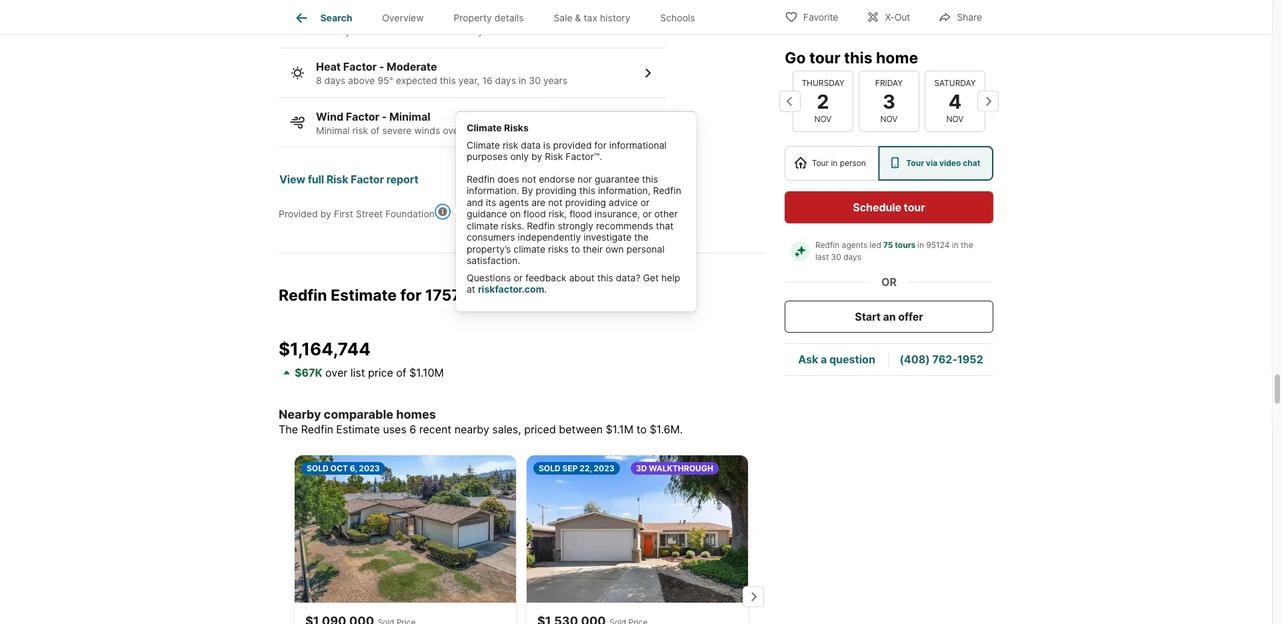 Task type: vqa. For each thing, say whether or not it's contained in the screenshot.
feedback
yes



Task type: locate. For each thing, give the bounding box(es) containing it.
for up factor™.
[[595, 139, 607, 151]]

1 vertical spatial estimate
[[336, 423, 380, 436]]

1 horizontal spatial to
[[571, 243, 580, 255]]

1 vertical spatial minimal
[[390, 110, 431, 123]]

0 horizontal spatial a
[[389, 25, 394, 37]]

factor for fire
[[338, 11, 372, 24]]

nearby comparable homes the redfin estimate uses 6 recent nearby sales, priced between $1.1m to $1.6m.
[[279, 407, 683, 436]]

1 horizontal spatial 2023
[[594, 463, 615, 473]]

of inside wind factor - minimal minimal risk of severe winds over next 30 years
[[371, 125, 380, 136]]

thursday 2 nov
[[802, 78, 845, 124]]

2 horizontal spatial nov
[[947, 114, 964, 124]]

uses
[[383, 423, 407, 436]]

1 horizontal spatial over
[[443, 125, 462, 136]]

1 horizontal spatial risk
[[503, 139, 519, 151]]

priced
[[524, 423, 556, 436]]

0 horizontal spatial next image
[[743, 586, 764, 608]]

wind factor - minimal minimal risk of severe winds over next 30 years
[[316, 110, 525, 136]]

tab list
[[279, 0, 721, 34]]

30 inside 'heat factor - moderate 8 days above 95° expected this year, 16 days in 30 years'
[[529, 75, 541, 86]]

0 horizontal spatial 2023
[[359, 463, 380, 473]]

climate
[[467, 220, 499, 231], [514, 243, 546, 255]]

0 vertical spatial climate
[[467, 122, 502, 134]]

in left the person
[[831, 158, 838, 168]]

not up risk,
[[548, 197, 563, 208]]

0 horizontal spatial flood
[[524, 208, 546, 220]]

1 flood from the left
[[524, 208, 546, 220]]

- up 95°
[[379, 60, 384, 73]]

3d
[[636, 463, 647, 473]]

informational
[[610, 139, 667, 151]]

factor inside fire factor - minimal unlikely to be in a wildfire in next 30 years
[[338, 11, 372, 24]]

0 vertical spatial risk
[[353, 125, 368, 136]]

1 horizontal spatial risk
[[545, 151, 563, 162]]

0 horizontal spatial sold
[[307, 463, 329, 473]]

days down heat
[[325, 75, 346, 86]]

2 flood from the left
[[570, 208, 592, 220]]

0 horizontal spatial agents
[[499, 197, 529, 208]]

0 vertical spatial a
[[389, 25, 394, 37]]

- up be
[[374, 11, 379, 24]]

a down overview
[[389, 25, 394, 37]]

0 horizontal spatial tour
[[810, 48, 841, 67]]

nov down 2
[[815, 114, 832, 124]]

factor inside wind factor - minimal minimal risk of severe winds over next 30 years
[[346, 110, 380, 123]]

3
[[883, 90, 896, 113]]

- for heat
[[379, 60, 384, 73]]

recent
[[419, 423, 452, 436]]

oct
[[331, 463, 348, 473]]

to inside nearby comparable homes the redfin estimate uses 6 recent nearby sales, priced between $1.1m to $1.6m.
[[637, 423, 647, 436]]

factor up street at top left
[[351, 173, 384, 186]]

0 vertical spatial -
[[374, 11, 379, 24]]

2023 right 22,
[[594, 463, 615, 473]]

nov down 4
[[947, 114, 964, 124]]

over left list
[[326, 366, 348, 379]]

0 vertical spatial estimate
[[331, 286, 397, 304]]

a right ask at the right bottom of the page
[[821, 353, 827, 366]]

of left severe
[[371, 125, 380, 136]]

2 vertical spatial -
[[382, 110, 387, 123]]

tour for schedule
[[904, 201, 926, 214]]

this left "home"
[[844, 48, 873, 67]]

is
[[544, 139, 551, 151]]

schools tab
[[646, 2, 710, 34]]

sold left oct
[[307, 463, 329, 473]]

tour inside button
[[904, 201, 926, 214]]

0 vertical spatial not
[[522, 173, 536, 185]]

0 horizontal spatial risk
[[353, 125, 368, 136]]

2 vertical spatial years
[[501, 125, 525, 136]]

out
[[895, 12, 911, 23]]

data?
[[616, 272, 641, 284]]

risk inside climate risk data is provided for informational purposes only by risk factor™.
[[545, 151, 563, 162]]

photo of 2934 custer dr, san jose, ca 95124 image
[[527, 455, 748, 603]]

factor for wind
[[346, 110, 380, 123]]

redfin up the last
[[816, 240, 840, 250]]

0 vertical spatial for
[[595, 139, 607, 151]]

None button
[[793, 71, 854, 132], [859, 71, 920, 132], [925, 71, 986, 132], [793, 71, 854, 132], [859, 71, 920, 132], [925, 71, 986, 132]]

0 vertical spatial by
[[532, 151, 542, 162]]

1 horizontal spatial tour
[[904, 201, 926, 214]]

homes
[[396, 407, 436, 421]]

to right $1.1m
[[637, 423, 647, 436]]

2023 inside button
[[359, 463, 380, 473]]

sold left sep
[[539, 463, 561, 473]]

1 horizontal spatial flood
[[570, 208, 592, 220]]

0 vertical spatial over
[[443, 125, 462, 136]]

risk up 'only'
[[503, 139, 519, 151]]

providing down nor
[[565, 197, 606, 208]]

2 2023 from the left
[[594, 463, 615, 473]]

0 vertical spatial providing
[[536, 185, 577, 196]]

- up severe
[[382, 110, 387, 123]]

tour inside tour in person 'option'
[[812, 158, 829, 168]]

not up by
[[522, 173, 536, 185]]

flood down are
[[524, 208, 546, 220]]

2023 for sold oct 6, 2023
[[359, 463, 380, 473]]

30 inside in the last 30 days
[[832, 252, 842, 262]]

or up "riskfactor.com ."
[[514, 272, 523, 284]]

questions
[[467, 272, 511, 284]]

next up purposes
[[465, 125, 484, 136]]

0 horizontal spatial over
[[326, 366, 348, 379]]

search
[[320, 12, 352, 24]]

1 horizontal spatial for
[[595, 139, 607, 151]]

0 horizontal spatial not
[[522, 173, 536, 185]]

1 vertical spatial over
[[326, 366, 348, 379]]

schedule
[[853, 201, 902, 214]]

agents left led
[[842, 240, 868, 250]]

1 horizontal spatial the
[[961, 240, 974, 250]]

of
[[371, 125, 380, 136], [396, 366, 407, 379]]

factor right wind
[[346, 110, 380, 123]]

next down property
[[442, 25, 461, 37]]

2 climate from the top
[[467, 139, 500, 151]]

the up personal
[[635, 232, 649, 243]]

years inside wind factor - minimal minimal risk of severe winds over next 30 years
[[501, 125, 525, 136]]

0 horizontal spatial climate
[[467, 220, 499, 231]]

0 vertical spatial next image
[[978, 91, 999, 112]]

strongly
[[558, 220, 594, 231]]

30 down property
[[464, 25, 476, 37]]

in right the 95124
[[952, 240, 959, 250]]

tour up 'thursday'
[[810, 48, 841, 67]]

provided by first street foundation
[[279, 208, 435, 219]]

guarantee
[[595, 173, 640, 185]]

0 horizontal spatial by
[[321, 208, 331, 219]]

95124
[[927, 240, 950, 250]]

tax
[[584, 12, 598, 24]]

home
[[876, 48, 919, 67]]

the
[[635, 232, 649, 243], [961, 240, 974, 250]]

30 left risks on the top left
[[487, 125, 499, 136]]

1 vertical spatial providing
[[565, 197, 606, 208]]

heat
[[316, 60, 341, 73]]

0 vertical spatial minimal
[[382, 11, 423, 24]]

1 vertical spatial agents
[[842, 240, 868, 250]]

sales,
[[492, 423, 521, 436]]

1 2023 from the left
[[359, 463, 380, 473]]

climate
[[467, 122, 502, 134], [467, 139, 500, 151]]

for left 1757
[[400, 286, 422, 304]]

1 climate from the top
[[467, 122, 502, 134]]

1 vertical spatial risk
[[503, 139, 519, 151]]

over
[[443, 125, 462, 136], [326, 366, 348, 379]]

1 horizontal spatial a
[[821, 353, 827, 366]]

in right the tours
[[918, 240, 924, 250]]

1 vertical spatial to
[[571, 243, 580, 255]]

0 vertical spatial agents
[[499, 197, 529, 208]]

get
[[643, 272, 659, 284]]

years down property details
[[478, 25, 502, 37]]

0 vertical spatial years
[[478, 25, 502, 37]]

a
[[389, 25, 394, 37], [821, 353, 827, 366]]

3 nov from the left
[[947, 114, 964, 124]]

2 vertical spatial to
[[637, 423, 647, 436]]

risk down is
[[545, 151, 563, 162]]

sep
[[563, 463, 578, 473]]

sold inside sold oct 6, 2023 button
[[307, 463, 329, 473]]

agents
[[499, 197, 529, 208], [842, 240, 868, 250]]

this left data?
[[597, 272, 614, 284]]

1 horizontal spatial not
[[548, 197, 563, 208]]

minimal down wind
[[316, 125, 350, 136]]

nearby
[[279, 407, 321, 421]]

2 nov from the left
[[881, 114, 898, 124]]

next image
[[978, 91, 999, 112], [743, 586, 764, 608]]

consumers
[[467, 232, 515, 243]]

view full risk factor report
[[279, 173, 419, 186]]

recommends
[[596, 220, 654, 231]]

tour right schedule
[[904, 201, 926, 214]]

tour for go
[[810, 48, 841, 67]]

factor inside button
[[351, 173, 384, 186]]

1 horizontal spatial next
[[465, 125, 484, 136]]

minimal for fire factor - minimal
[[382, 11, 423, 24]]

$67k
[[295, 366, 323, 379]]

on
[[510, 208, 521, 220]]

1 horizontal spatial sold
[[539, 463, 561, 473]]

the right the 95124
[[961, 240, 974, 250]]

0 vertical spatial of
[[371, 125, 380, 136]]

over right 'winds'
[[443, 125, 462, 136]]

0 horizontal spatial to
[[353, 25, 362, 37]]

risk right full
[[327, 173, 348, 186]]

1 vertical spatial climate
[[467, 139, 500, 151]]

days right 16
[[495, 75, 516, 86]]

in right 16
[[519, 75, 527, 86]]

tour in person
[[812, 158, 866, 168]]

does
[[498, 173, 519, 185]]

ask
[[799, 353, 819, 366]]

- inside fire factor - minimal unlikely to be in a wildfire in next 30 years
[[374, 11, 379, 24]]

this left year, at the top left of the page
[[440, 75, 456, 86]]

data
[[521, 139, 541, 151]]

$1.10m
[[410, 366, 444, 379]]

.
[[545, 284, 547, 295]]

0 horizontal spatial of
[[371, 125, 380, 136]]

4
[[949, 90, 962, 113]]

list box
[[785, 146, 994, 181]]

by left first
[[321, 208, 331, 219]]

photo of 2912 leigh ave, san jose, ca 95124 image
[[295, 455, 516, 603]]

8
[[316, 75, 322, 86]]

$1.6m.
[[650, 423, 683, 436]]

75
[[884, 240, 893, 250]]

1 vertical spatial climate
[[514, 243, 546, 255]]

sale
[[554, 12, 573, 24]]

riskfactor.com
[[478, 284, 545, 295]]

1 sold from the left
[[307, 463, 329, 473]]

redfin down nearby
[[301, 423, 333, 436]]

unlikely
[[316, 25, 351, 37]]

nov inside friday 3 nov
[[881, 114, 898, 124]]

0 vertical spatial risk
[[545, 151, 563, 162]]

nov inside saturday 4 nov
[[947, 114, 964, 124]]

1 horizontal spatial nov
[[881, 114, 898, 124]]

factor up above
[[343, 60, 377, 73]]

climate for climate risks
[[467, 122, 502, 134]]

or right "advice"
[[641, 197, 650, 208]]

tour via video chat option
[[879, 146, 994, 181]]

risk left severe
[[353, 125, 368, 136]]

1 vertical spatial of
[[396, 366, 407, 379]]

0 vertical spatial next
[[442, 25, 461, 37]]

762-
[[933, 353, 958, 366]]

0 horizontal spatial days
[[325, 75, 346, 86]]

1 vertical spatial years
[[544, 75, 568, 86]]

1 horizontal spatial by
[[532, 151, 542, 162]]

questions or feedback about this data? get help at
[[467, 272, 681, 295]]

the inside in the last 30 days
[[961, 240, 974, 250]]

to
[[353, 25, 362, 37], [571, 243, 580, 255], [637, 423, 647, 436]]

1 horizontal spatial next image
[[978, 91, 999, 112]]

0 horizontal spatial tour
[[812, 158, 829, 168]]

0 horizontal spatial nov
[[815, 114, 832, 124]]

$1,164,744
[[279, 338, 371, 359]]

climate down guidance
[[467, 220, 499, 231]]

30 inside wind factor - minimal minimal risk of severe winds over next 30 years
[[487, 125, 499, 136]]

help
[[662, 272, 681, 284]]

minimal up severe
[[390, 110, 431, 123]]

nov
[[815, 114, 832, 124], [881, 114, 898, 124], [947, 114, 964, 124]]

2
[[817, 90, 830, 113]]

minimal
[[382, 11, 423, 24], [390, 110, 431, 123], [316, 125, 350, 136]]

0 horizontal spatial the
[[635, 232, 649, 243]]

- inside wind factor - minimal minimal risk of severe winds over next 30 years
[[382, 110, 387, 123]]

1 nov from the left
[[815, 114, 832, 124]]

property details tab
[[439, 2, 539, 34]]

this
[[844, 48, 873, 67], [440, 75, 456, 86], [642, 173, 658, 185], [580, 185, 596, 196], [597, 272, 614, 284]]

saturday 4 nov
[[935, 78, 976, 124]]

22,
[[580, 463, 592, 473]]

0 vertical spatial climate
[[467, 220, 499, 231]]

years up data
[[501, 125, 525, 136]]

tour in person option
[[785, 146, 879, 181]]

30 right 16
[[529, 75, 541, 86]]

by down data
[[532, 151, 542, 162]]

estimate down comparable
[[336, 423, 380, 436]]

risks
[[504, 122, 529, 134]]

provided
[[553, 139, 592, 151]]

minimal for wind factor - minimal
[[390, 110, 431, 123]]

sold oct 6, 2023 button
[[295, 455, 516, 624]]

1 vertical spatial not
[[548, 197, 563, 208]]

0 horizontal spatial risk
[[327, 173, 348, 186]]

2 sold from the left
[[539, 463, 561, 473]]

agents up on
[[499, 197, 529, 208]]

information.
[[467, 185, 519, 196]]

1 vertical spatial -
[[379, 60, 384, 73]]

0 vertical spatial tour
[[810, 48, 841, 67]]

providing down endorse
[[536, 185, 577, 196]]

go
[[785, 48, 806, 67]]

of right 'price'
[[396, 366, 407, 379]]

last
[[816, 252, 829, 262]]

30 inside fire factor - minimal unlikely to be in a wildfire in next 30 years
[[464, 25, 476, 37]]

2023 right 6,
[[359, 463, 380, 473]]

flood up the strongly
[[570, 208, 592, 220]]

tour left the person
[[812, 158, 829, 168]]

or
[[882, 275, 897, 288]]

providing
[[536, 185, 577, 196], [565, 197, 606, 208]]

tour inside option
[[907, 158, 925, 168]]

1 vertical spatial tour
[[904, 201, 926, 214]]

climate inside climate risk data is provided for informational purposes only by risk factor™.
[[467, 139, 500, 151]]

1 horizontal spatial tour
[[907, 158, 925, 168]]

0 horizontal spatial next
[[442, 25, 461, 37]]

2 horizontal spatial to
[[637, 423, 647, 436]]

0 vertical spatial to
[[353, 25, 362, 37]]

about
[[569, 272, 595, 284]]

to left their
[[571, 243, 580, 255]]

nov down 3
[[881, 114, 898, 124]]

2 horizontal spatial days
[[844, 252, 862, 262]]

to left be
[[353, 25, 362, 37]]

1 vertical spatial risk
[[327, 173, 348, 186]]

1 horizontal spatial agents
[[842, 240, 868, 250]]

advice
[[609, 197, 638, 208]]

in inside tour in person 'option'
[[831, 158, 838, 168]]

in inside 'heat factor - moderate 8 days above 95° expected this year, 16 days in 30 years'
[[519, 75, 527, 86]]

climate down independently
[[514, 243, 546, 255]]

30 right the last
[[832, 252, 842, 262]]

tour left via in the right of the page
[[907, 158, 925, 168]]

estimate
[[331, 286, 397, 304], [336, 423, 380, 436]]

redfin up independently
[[527, 220, 555, 231]]

factor up be
[[338, 11, 372, 24]]

estimate up '$1,164,744'
[[331, 286, 397, 304]]

2 tour from the left
[[907, 158, 925, 168]]

1 tour from the left
[[812, 158, 829, 168]]

- inside 'heat factor - moderate 8 days above 95° expected this year, 16 days in 30 years'
[[379, 60, 384, 73]]

years down "sale"
[[544, 75, 568, 86]]

days right the last
[[844, 252, 862, 262]]

risk inside climate risk data is provided for informational purposes only by risk factor™.
[[503, 139, 519, 151]]

minimal up "wildfire"
[[382, 11, 423, 24]]

minimal inside fire factor - minimal unlikely to be in a wildfire in next 30 years
[[382, 11, 423, 24]]

nov inside thursday 2 nov
[[815, 114, 832, 124]]

1 vertical spatial for
[[400, 286, 422, 304]]

redfin
[[467, 173, 495, 185], [653, 185, 682, 196], [527, 220, 555, 231], [816, 240, 840, 250], [279, 286, 327, 304], [301, 423, 333, 436]]

factor inside 'heat factor - moderate 8 days above 95° expected this year, 16 days in 30 years'
[[343, 60, 377, 73]]

1 vertical spatial next
[[465, 125, 484, 136]]

this inside questions or feedback about this data? get help at
[[597, 272, 614, 284]]

1 vertical spatial a
[[821, 353, 827, 366]]



Task type: describe. For each thing, give the bounding box(es) containing it.
agents inside the redfin does not endorse nor guarantee this information. by providing this information, redfin and its agents are not providing advice or guidance on flood risk, flood insurance, or other climate risks. redfin strongly recommends that consumers independently investigate the property's climate risks to their own personal satisfaction.
[[499, 197, 529, 208]]

6
[[410, 423, 416, 436]]

person
[[840, 158, 866, 168]]

in right "wildfire"
[[432, 25, 439, 37]]

nov for 4
[[947, 114, 964, 124]]

in right be
[[379, 25, 386, 37]]

next inside fire factor - minimal unlikely to be in a wildfire in next 30 years
[[442, 25, 461, 37]]

price
[[368, 366, 393, 379]]

this up information,
[[642, 173, 658, 185]]

this inside 'heat factor - moderate 8 days above 95° expected this year, 16 days in 30 years'
[[440, 75, 456, 86]]

other
[[655, 208, 678, 220]]

their
[[583, 243, 603, 255]]

nor
[[578, 173, 592, 185]]

nearby
[[455, 423, 489, 436]]

95°
[[378, 75, 393, 86]]

feedback
[[526, 272, 567, 284]]

an
[[884, 310, 896, 323]]

between
[[559, 423, 603, 436]]

years inside fire factor - minimal unlikely to be in a wildfire in next 30 years
[[478, 25, 502, 37]]

estimate inside nearby comparable homes the redfin estimate uses 6 recent nearby sales, priced between $1.1m to $1.6m.
[[336, 423, 380, 436]]

or left other
[[643, 208, 652, 220]]

or inside questions or feedback about this data? get help at
[[514, 272, 523, 284]]

climate for climate risk data is provided for informational purposes only by risk factor™.
[[467, 139, 500, 151]]

to inside the redfin does not endorse nor guarantee this information. by providing this information, redfin and its agents are not providing advice or guidance on flood risk, flood insurance, or other climate risks. redfin strongly recommends that consumers independently investigate the property's climate risks to their own personal satisfaction.
[[571, 243, 580, 255]]

years inside 'heat factor - moderate 8 days above 95° expected this year, 16 days in 30 years'
[[544, 75, 568, 86]]

by
[[522, 185, 533, 196]]

a inside fire factor - minimal unlikely to be in a wildfire in next 30 years
[[389, 25, 394, 37]]

overview
[[382, 12, 424, 24]]

the
[[279, 423, 298, 436]]

tour via video chat
[[907, 158, 981, 168]]

(408)
[[900, 353, 930, 366]]

for inside climate risk data is provided for informational purposes only by risk factor™.
[[595, 139, 607, 151]]

tours
[[895, 240, 916, 250]]

investigate
[[584, 232, 632, 243]]

tab list containing search
[[279, 0, 721, 34]]

risk inside button
[[327, 173, 348, 186]]

heat factor - moderate 8 days above 95° expected this year, 16 days in 30 years
[[316, 60, 568, 86]]

to inside fire factor - minimal unlikely to be in a wildfire in next 30 years
[[353, 25, 362, 37]]

information,
[[598, 185, 651, 196]]

(408) 762-1952 link
[[900, 353, 984, 366]]

sale & tax history
[[554, 12, 631, 24]]

property's
[[467, 243, 511, 255]]

offer
[[899, 310, 924, 323]]

start
[[855, 310, 881, 323]]

favorite button
[[774, 3, 850, 30]]

6,
[[350, 463, 357, 473]]

at
[[467, 284, 476, 295]]

1 horizontal spatial climate
[[514, 243, 546, 255]]

nov for 3
[[881, 114, 898, 124]]

schools
[[661, 12, 696, 24]]

2023 for sold sep 22, 2023
[[594, 463, 615, 473]]

purposes
[[467, 151, 508, 162]]

start an offer button
[[785, 301, 994, 333]]

sold for sold oct 6, 2023
[[307, 463, 329, 473]]

year,
[[459, 75, 480, 86]]

the inside the redfin does not endorse nor guarantee this information. by providing this information, redfin and its agents are not providing advice or guidance on flood risk, flood insurance, or other climate risks. redfin strongly recommends that consumers independently investigate the property's climate risks to their own personal satisfaction.
[[635, 232, 649, 243]]

x-out
[[885, 12, 911, 23]]

report
[[387, 173, 419, 186]]

1 vertical spatial by
[[321, 208, 331, 219]]

redfin up information. at the left
[[467, 173, 495, 185]]

satisfaction.
[[467, 255, 520, 266]]

1952
[[958, 353, 984, 366]]

factor™.
[[566, 151, 602, 162]]

list
[[351, 366, 365, 379]]

sold for sold sep 22, 2023
[[539, 463, 561, 473]]

sale & tax history tab
[[539, 2, 646, 34]]

(408) 762-1952
[[900, 353, 984, 366]]

tour for tour in person
[[812, 158, 829, 168]]

redfin does not endorse nor guarantee this information. by providing this information, redfin and its agents are not providing advice or guidance on flood risk, flood insurance, or other climate risks. redfin strongly recommends that consumers independently investigate the property's climate risks to their own personal satisfaction.
[[467, 173, 682, 266]]

risk inside wind factor - minimal minimal risk of severe winds over next 30 years
[[353, 125, 368, 136]]

0 horizontal spatial for
[[400, 286, 422, 304]]

by inside climate risk data is provided for informational purposes only by risk factor™.
[[532, 151, 542, 162]]

schedule tour button
[[785, 191, 994, 223]]

over list price of $1.10m
[[323, 366, 444, 379]]

share button
[[927, 3, 994, 30]]

friday
[[876, 78, 903, 88]]

only
[[511, 151, 529, 162]]

property details
[[454, 12, 524, 24]]

- for wind
[[382, 110, 387, 123]]

overview tab
[[367, 2, 439, 34]]

moderate
[[387, 60, 437, 73]]

ask a question link
[[799, 353, 876, 366]]

nov for 2
[[815, 114, 832, 124]]

&
[[575, 12, 581, 24]]

insurance,
[[595, 208, 640, 220]]

schedule tour
[[853, 201, 926, 214]]

list box containing tour in person
[[785, 146, 994, 181]]

above
[[348, 75, 375, 86]]

video
[[940, 158, 961, 168]]

1 vertical spatial next image
[[743, 586, 764, 608]]

- for fire
[[374, 11, 379, 24]]

that
[[656, 220, 674, 231]]

3d walkthrough
[[636, 463, 714, 473]]

be
[[365, 25, 376, 37]]

climate risk data is provided for informational purposes only by risk factor™.
[[467, 139, 667, 162]]

1 horizontal spatial days
[[495, 75, 516, 86]]

and
[[467, 197, 483, 208]]

risks
[[548, 243, 569, 255]]

full
[[308, 173, 324, 186]]

2 vertical spatial minimal
[[316, 125, 350, 136]]

next inside wind factor - minimal minimal risk of severe winds over next 30 years
[[465, 125, 484, 136]]

ave
[[533, 286, 561, 304]]

redfin agents led 75 tours in 95124
[[816, 240, 950, 250]]

fire
[[316, 11, 336, 24]]

1 horizontal spatial of
[[396, 366, 407, 379]]

thursday
[[802, 78, 845, 88]]

sold sep 22, 2023
[[539, 463, 615, 473]]

$1.1m
[[606, 423, 634, 436]]

days inside in the last 30 days
[[844, 252, 862, 262]]

redfin up '$1,164,744'
[[279, 286, 327, 304]]

this down nor
[[580, 185, 596, 196]]

risk,
[[549, 208, 567, 220]]

risks.
[[501, 220, 524, 231]]

saturday
[[935, 78, 976, 88]]

its
[[486, 197, 496, 208]]

in the last 30 days
[[816, 240, 976, 262]]

riskfactor.com link
[[478, 284, 545, 295]]

previous image
[[780, 91, 801, 112]]

provided
[[279, 208, 318, 219]]

winds
[[414, 125, 440, 136]]

start an offer
[[855, 310, 924, 323]]

redfin inside nearby comparable homes the redfin estimate uses 6 recent nearby sales, priced between $1.1m to $1.6m.
[[301, 423, 333, 436]]

search link
[[294, 10, 352, 26]]

redfin up other
[[653, 185, 682, 196]]

over inside wind factor - minimal minimal risk of severe winds over next 30 years
[[443, 125, 462, 136]]

tour for tour via video chat
[[907, 158, 925, 168]]

factor for heat
[[343, 60, 377, 73]]

guidance
[[467, 208, 507, 220]]

in inside in the last 30 days
[[952, 240, 959, 250]]



